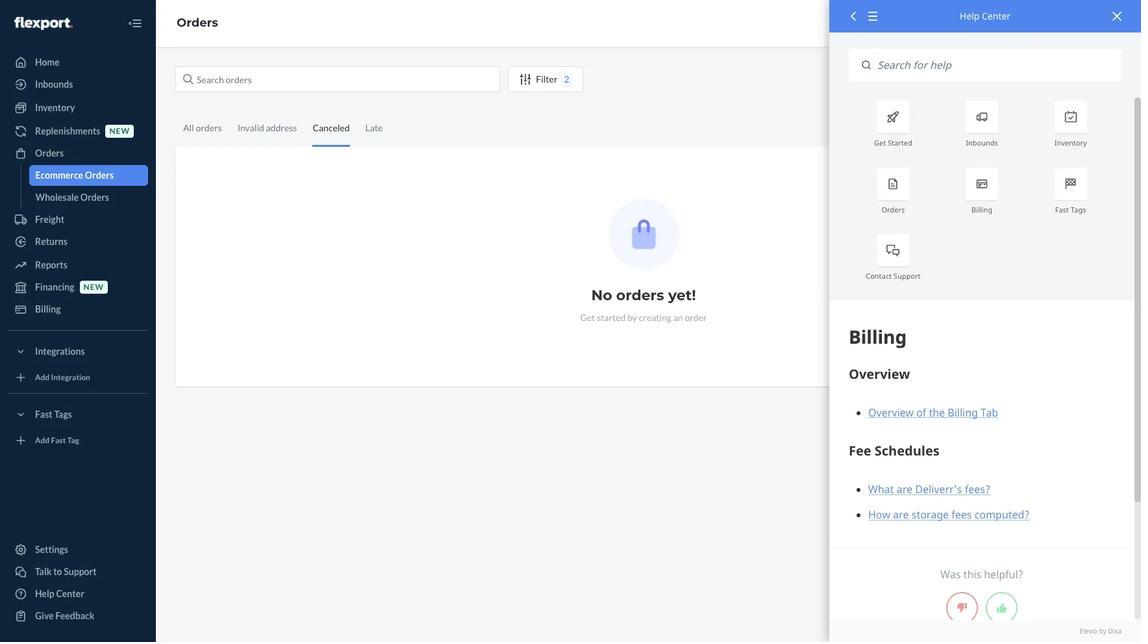 Task type: vqa. For each thing, say whether or not it's contained in the screenshot.
the topmost Add
yes



Task type: locate. For each thing, give the bounding box(es) containing it.
0 horizontal spatial billing
[[35, 304, 61, 315]]

inbounds down import orders button
[[967, 138, 999, 148]]

1 horizontal spatial get
[[875, 138, 887, 148]]

1 horizontal spatial by
[[1100, 626, 1107, 635]]

1 vertical spatial help center
[[35, 588, 84, 599]]

get for get started
[[875, 138, 887, 148]]

0 horizontal spatial inbounds
[[35, 79, 73, 90]]

1 add from the top
[[35, 373, 50, 382]]

help up search search field
[[961, 10, 980, 22]]

1 vertical spatial get
[[581, 312, 596, 323]]

1 horizontal spatial billing
[[972, 205, 993, 214]]

ecommerce orders
[[35, 170, 114, 181]]

by left dixa
[[1100, 626, 1107, 635]]

0 horizontal spatial new
[[84, 282, 104, 292]]

0 horizontal spatial center
[[56, 588, 84, 599]]

get left started on the right of the page
[[875, 138, 887, 148]]

integration
[[51, 373, 90, 382]]

get
[[875, 138, 887, 148], [581, 312, 596, 323]]

1 vertical spatial tags
[[54, 409, 72, 420]]

add integration link
[[8, 367, 148, 388]]

help center
[[961, 10, 1011, 22], [35, 588, 84, 599]]

elevio
[[1081, 626, 1098, 635]]

0 horizontal spatial help center
[[35, 588, 84, 599]]

0 vertical spatial by
[[628, 312, 638, 323]]

center down talk to support
[[56, 588, 84, 599]]

add left tag
[[35, 436, 50, 445]]

talk to support button
[[8, 562, 148, 582]]

orders link
[[177, 16, 218, 30], [8, 143, 148, 164]]

center inside help center 'link'
[[56, 588, 84, 599]]

1 vertical spatial orders
[[617, 287, 665, 304]]

0 vertical spatial orders
[[196, 122, 222, 133]]

elevio by dixa link
[[849, 626, 1122, 636]]

no
[[592, 287, 613, 304]]

filter
[[536, 73, 558, 84]]

replenishments
[[35, 125, 100, 136]]

0 horizontal spatial by
[[628, 312, 638, 323]]

support down settings link
[[64, 566, 97, 577]]

help center inside 'link'
[[35, 588, 84, 599]]

1 vertical spatial inbounds
[[967, 138, 999, 148]]

help center up search search field
[[961, 10, 1011, 22]]

give feedback button
[[8, 606, 148, 627]]

0 vertical spatial center
[[983, 10, 1011, 22]]

orders for no
[[617, 287, 665, 304]]

orders right all at the left top of page
[[196, 122, 222, 133]]

started
[[888, 138, 913, 148]]

0 vertical spatial support
[[894, 271, 921, 281]]

orders for all
[[196, 122, 222, 133]]

1 horizontal spatial tags
[[1072, 205, 1087, 214]]

inventory link
[[8, 97, 148, 118]]

1 vertical spatial support
[[64, 566, 97, 577]]

add for add integration
[[35, 373, 50, 382]]

talk to support
[[35, 566, 97, 577]]

help up give
[[35, 588, 54, 599]]

1 vertical spatial center
[[56, 588, 84, 599]]

this
[[964, 568, 982, 582]]

started
[[597, 312, 626, 323]]

1 vertical spatial orders link
[[8, 143, 148, 164]]

help
[[961, 10, 980, 22], [35, 588, 54, 599]]

0 vertical spatial get
[[875, 138, 887, 148]]

by right started
[[628, 312, 638, 323]]

settings
[[35, 544, 68, 555]]

orders inside import orders button
[[989, 73, 1017, 84]]

0 horizontal spatial orders
[[196, 122, 222, 133]]

fast tags inside dropdown button
[[35, 409, 72, 420]]

fast tags button
[[8, 404, 148, 425]]

inventory
[[35, 102, 75, 113], [1055, 138, 1088, 148]]

fast
[[1056, 205, 1070, 214], [35, 409, 52, 420], [51, 436, 66, 445]]

create
[[1047, 73, 1075, 84]]

home link
[[8, 52, 148, 73]]

0 vertical spatial inbounds
[[35, 79, 73, 90]]

1 horizontal spatial help
[[961, 10, 980, 22]]

get left started
[[581, 312, 596, 323]]

0 horizontal spatial orders link
[[8, 143, 148, 164]]

1 vertical spatial by
[[1100, 626, 1107, 635]]

1 horizontal spatial inbounds
[[967, 138, 999, 148]]

new
[[109, 126, 130, 136], [84, 282, 104, 292]]

canceled
[[313, 122, 350, 133]]

1 vertical spatial help
[[35, 588, 54, 599]]

0 horizontal spatial get
[[581, 312, 596, 323]]

search image
[[183, 74, 194, 84]]

inventory down create order link
[[1055, 138, 1088, 148]]

1 vertical spatial fast tags
[[35, 409, 72, 420]]

orders inside the wholesale orders link
[[80, 192, 109, 203]]

freight
[[35, 214, 64, 225]]

dixa
[[1109, 626, 1122, 635]]

center
[[983, 10, 1011, 22], [56, 588, 84, 599]]

financing
[[35, 281, 74, 292]]

1 vertical spatial inventory
[[1055, 138, 1088, 148]]

2
[[565, 73, 570, 84]]

0 vertical spatial add
[[35, 373, 50, 382]]

center up search search field
[[983, 10, 1011, 22]]

1 vertical spatial new
[[84, 282, 104, 292]]

0 vertical spatial help center
[[961, 10, 1011, 22]]

new down reports link on the top
[[84, 282, 104, 292]]

get started
[[875, 138, 913, 148]]

invalid
[[238, 122, 264, 133]]

2 add from the top
[[35, 436, 50, 445]]

new down inventory link
[[109, 126, 130, 136]]

inbounds link
[[8, 74, 148, 95]]

1 horizontal spatial help center
[[961, 10, 1011, 22]]

orders
[[177, 16, 218, 30], [989, 73, 1017, 84], [35, 148, 64, 159], [85, 170, 114, 181], [80, 192, 109, 203], [882, 205, 906, 214]]

0 vertical spatial new
[[109, 126, 130, 136]]

support right contact
[[894, 271, 921, 281]]

tags
[[1072, 205, 1087, 214], [54, 409, 72, 420]]

orders
[[196, 122, 222, 133], [617, 287, 665, 304]]

1 horizontal spatial new
[[109, 126, 130, 136]]

fast tags
[[1056, 205, 1087, 214], [35, 409, 72, 420]]

wholesale orders
[[35, 192, 109, 203]]

add fast tag link
[[8, 430, 148, 451]]

1 horizontal spatial fast tags
[[1056, 205, 1087, 214]]

0 vertical spatial inventory
[[35, 102, 75, 113]]

0 horizontal spatial tags
[[54, 409, 72, 420]]

inbounds down home on the top of the page
[[35, 79, 73, 90]]

support
[[894, 271, 921, 281], [64, 566, 97, 577]]

0 vertical spatial fast
[[1056, 205, 1070, 214]]

yet!
[[669, 287, 697, 304]]

billing
[[972, 205, 993, 214], [35, 304, 61, 315]]

1 horizontal spatial orders
[[617, 287, 665, 304]]

add for add fast tag
[[35, 436, 50, 445]]

empty list image
[[609, 199, 680, 270]]

by
[[628, 312, 638, 323], [1100, 626, 1107, 635]]

1 vertical spatial billing
[[35, 304, 61, 315]]

1 vertical spatial fast
[[35, 409, 52, 420]]

0 vertical spatial help
[[961, 10, 980, 22]]

import orders
[[959, 73, 1017, 84]]

1 vertical spatial add
[[35, 436, 50, 445]]

add
[[35, 373, 50, 382], [35, 436, 50, 445]]

help center link
[[8, 584, 148, 604]]

0 horizontal spatial help
[[35, 588, 54, 599]]

0 horizontal spatial support
[[64, 566, 97, 577]]

inventory up the replenishments
[[35, 102, 75, 113]]

wholesale
[[35, 192, 79, 203]]

help center down "to"
[[35, 588, 84, 599]]

orders link up the ecommerce orders
[[8, 143, 148, 164]]

Search orders text field
[[175, 66, 500, 92]]

1 horizontal spatial support
[[894, 271, 921, 281]]

close navigation image
[[127, 16, 143, 31]]

new for replenishments
[[109, 126, 130, 136]]

1 horizontal spatial orders link
[[177, 16, 218, 30]]

inbounds
[[35, 79, 73, 90], [967, 138, 999, 148]]

0 horizontal spatial fast tags
[[35, 409, 72, 420]]

integrations button
[[8, 341, 148, 362]]

returns link
[[8, 231, 148, 252]]

orders up get started by creating an order
[[617, 287, 665, 304]]

orders link up search image
[[177, 16, 218, 30]]

creating
[[639, 312, 672, 323]]

add left integration
[[35, 373, 50, 382]]



Task type: describe. For each thing, give the bounding box(es) containing it.
order
[[685, 312, 707, 323]]

returns
[[35, 236, 67, 247]]

0 horizontal spatial inventory
[[35, 102, 75, 113]]

fast inside dropdown button
[[35, 409, 52, 420]]

order
[[1077, 73, 1102, 84]]

reports
[[35, 259, 67, 270]]

give feedback
[[35, 610, 95, 621]]

home
[[35, 57, 60, 68]]

invalid address
[[238, 122, 297, 133]]

import orders button
[[948, 66, 1028, 92]]

Search search field
[[872, 49, 1122, 81]]

by inside the elevio by dixa link
[[1100, 626, 1107, 635]]

ecommerce
[[35, 170, 83, 181]]

import
[[959, 73, 987, 84]]

address
[[266, 122, 297, 133]]

integrations
[[35, 346, 85, 357]]

talk
[[35, 566, 52, 577]]

to
[[53, 566, 62, 577]]

1 horizontal spatial center
[[983, 10, 1011, 22]]

wholesale orders link
[[29, 187, 148, 208]]

contact support
[[867, 271, 921, 281]]

flexport logo image
[[14, 17, 73, 30]]

feedback
[[55, 610, 95, 621]]

1 horizontal spatial inventory
[[1055, 138, 1088, 148]]

tag
[[67, 436, 79, 445]]

elevio by dixa
[[1081, 626, 1122, 635]]

was this helpful?
[[941, 568, 1024, 582]]

create order link
[[1036, 66, 1113, 92]]

2 vertical spatial fast
[[51, 436, 66, 445]]

add integration
[[35, 373, 90, 382]]

reports link
[[8, 255, 148, 276]]

ecommerce orders link
[[29, 165, 148, 186]]

0 vertical spatial orders link
[[177, 16, 218, 30]]

0 vertical spatial fast tags
[[1056, 205, 1087, 214]]

support inside button
[[64, 566, 97, 577]]

billing link
[[8, 299, 148, 320]]

all
[[183, 122, 194, 133]]

settings link
[[8, 539, 148, 560]]

late
[[366, 122, 383, 133]]

help inside 'link'
[[35, 588, 54, 599]]

orders inside ecommerce orders link
[[85, 170, 114, 181]]

contact
[[867, 271, 892, 281]]

was
[[941, 568, 962, 582]]

create order
[[1047, 73, 1102, 84]]

0 vertical spatial billing
[[972, 205, 993, 214]]

helpful?
[[985, 568, 1024, 582]]

no orders yet!
[[592, 287, 697, 304]]

all orders
[[183, 122, 222, 133]]

get started by creating an order
[[581, 312, 707, 323]]

give
[[35, 610, 54, 621]]

filter 2
[[536, 73, 570, 84]]

get for get started by creating an order
[[581, 312, 596, 323]]

tags inside dropdown button
[[54, 409, 72, 420]]

add fast tag
[[35, 436, 79, 445]]

freight link
[[8, 209, 148, 230]]

billing inside billing link
[[35, 304, 61, 315]]

an
[[674, 312, 683, 323]]

0 vertical spatial tags
[[1072, 205, 1087, 214]]

new for financing
[[84, 282, 104, 292]]



